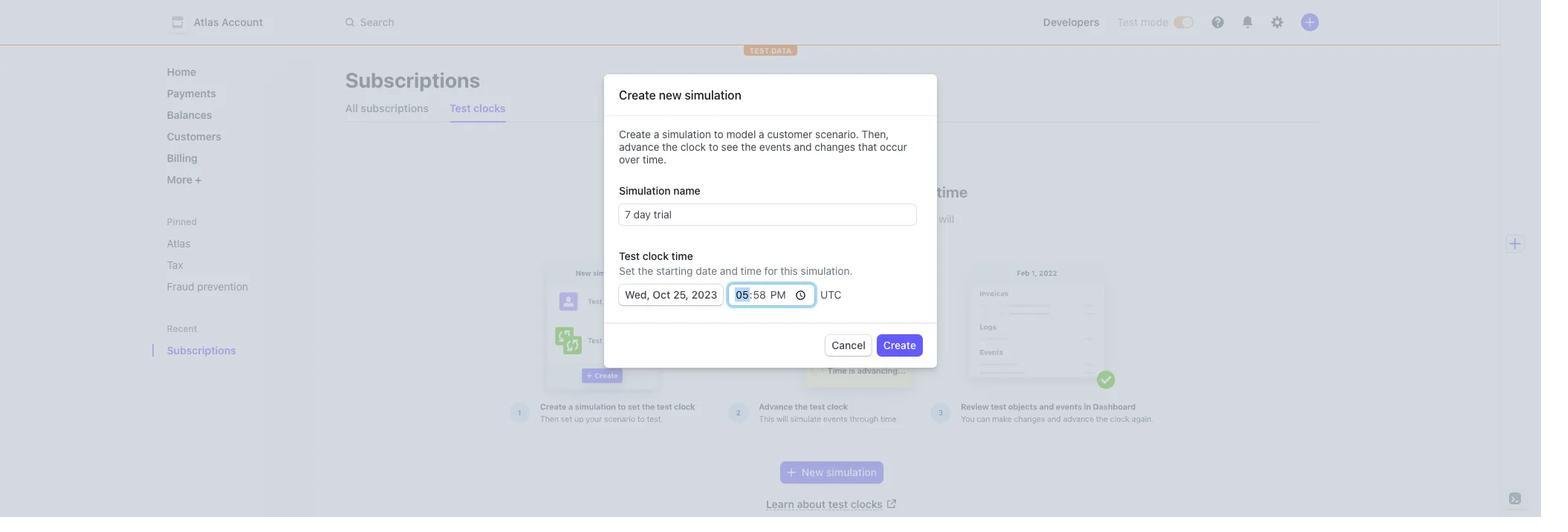 Task type: describe. For each thing, give the bounding box(es) containing it.
customers link
[[161, 124, 304, 149]]

home link
[[161, 59, 304, 84]]

test clocks
[[450, 102, 506, 114]]

name
[[674, 185, 701, 197]]

atlas link
[[161, 231, 304, 256]]

as
[[823, 227, 834, 240]]

wed,
[[625, 289, 650, 301]]

subscriptions link
[[161, 338, 283, 363]]

pinned element
[[161, 231, 304, 299]]

create for create new simulation
[[619, 89, 656, 102]]

see
[[721, 141, 738, 153]]

testing
[[751, 213, 784, 225]]

through
[[878, 184, 934, 201]]

test data
[[750, 46, 792, 55]]

data
[[771, 46, 792, 55]]

create inside "button"
[[884, 339, 916, 352]]

date
[[696, 265, 717, 277]]

about
[[797, 498, 826, 511]]

test for test clocks
[[450, 102, 471, 114]]

prevention
[[197, 280, 248, 293]]

1 a from the left
[[654, 128, 659, 141]]

test
[[829, 498, 848, 511]]

subscriptions inside the recent navigation links element
[[167, 344, 236, 357]]

create for create a simulation to model a customer scenario. then, advance the clock to see the events and changes that occur over time.
[[619, 128, 651, 141]]

core navigation links element
[[161, 59, 304, 192]]

pinned navigation links element
[[161, 216, 304, 299]]

starting
[[656, 265, 693, 277]]

recent
[[167, 323, 197, 334]]

new simulation
[[802, 466, 877, 479]]

billing
[[167, 152, 198, 164]]

tax link
[[161, 253, 304, 277]]

more
[[167, 173, 195, 186]]

simplify
[[710, 213, 748, 225]]

billing
[[761, 184, 803, 201]]

2023
[[692, 289, 718, 301]]

all
[[345, 102, 358, 114]]

mode
[[1141, 16, 1169, 28]]

occur
[[880, 141, 907, 153]]

learn about test clocks link
[[766, 498, 898, 511]]

new simulation button
[[781, 462, 883, 483]]

work
[[760, 227, 783, 240]]

atlas account
[[194, 16, 263, 28]]

payments link
[[161, 81, 304, 106]]

wed, oct 25, 2023 button
[[619, 285, 724, 306]]

model
[[727, 128, 756, 141]]

clock inside "test clock time set the starting date and time for this simulation."
[[643, 250, 669, 263]]

recent navigation links element
[[152, 323, 316, 363]]

fraud prevention link
[[161, 274, 304, 299]]

to left the see
[[709, 141, 719, 153]]

and inside simplify testing and check that your integration will work exactly as you expected.
[[787, 213, 804, 225]]

payments
[[167, 87, 216, 100]]

this
[[781, 265, 798, 277]]

and inside "test clock time set the starting date and time for this simulation."
[[720, 265, 738, 277]]

create new simulation
[[619, 89, 742, 102]]

test for test mode
[[1117, 16, 1138, 28]]

will
[[939, 213, 955, 225]]

scenario.
[[815, 128, 859, 141]]

simulation inside new simulation button
[[826, 466, 877, 479]]

expected.
[[857, 227, 904, 240]]

Simulation name text field
[[619, 205, 916, 225]]

atlas account button
[[167, 12, 278, 33]]

simulation for a
[[662, 128, 711, 141]]

1 horizontal spatial clocks
[[851, 498, 883, 511]]

learn about test clocks
[[766, 498, 883, 511]]

you
[[837, 227, 854, 240]]

search
[[360, 16, 394, 28]]

2 a from the left
[[759, 128, 765, 141]]

atlas for atlas account
[[194, 16, 219, 28]]

cancel button
[[826, 335, 872, 356]]

wed, oct 25, 2023
[[625, 289, 718, 301]]

simulate billing scenarios through time
[[696, 184, 968, 201]]

advance
[[619, 141, 659, 153]]

create a simulation to model a customer scenario. then, advance the clock to see the events and changes that occur over time.
[[619, 128, 907, 166]]

your
[[861, 213, 882, 225]]

utc
[[821, 289, 842, 301]]

simulation
[[619, 185, 671, 197]]

2 horizontal spatial the
[[741, 141, 757, 153]]

customers
[[167, 130, 221, 143]]

exactly
[[786, 227, 820, 240]]



Task type: locate. For each thing, give the bounding box(es) containing it.
0 vertical spatial and
[[794, 141, 812, 153]]

create right cancel at right
[[884, 339, 916, 352]]

then,
[[862, 128, 889, 141]]

create up over at the top
[[619, 128, 651, 141]]

set
[[619, 265, 635, 277]]

simulation for new
[[685, 89, 742, 102]]

to
[[714, 128, 724, 141], [709, 141, 719, 153]]

subscriptions
[[345, 68, 480, 92], [167, 344, 236, 357]]

changes
[[815, 141, 856, 153]]

1 vertical spatial subscriptions
[[167, 344, 236, 357]]

the right advance
[[662, 141, 678, 153]]

atlas inside button
[[194, 16, 219, 28]]

1 horizontal spatial the
[[662, 141, 678, 153]]

atlas inside pinned element
[[167, 237, 191, 250]]

all subscriptions link
[[339, 98, 435, 119]]

0 vertical spatial test
[[1117, 16, 1138, 28]]

25,
[[673, 289, 689, 301]]

that inside create a simulation to model a customer scenario. then, advance the clock to see the events and changes that occur over time.
[[858, 141, 877, 153]]

clock left the see
[[681, 141, 706, 153]]

0 vertical spatial time
[[937, 184, 968, 201]]

time up 'starting'
[[672, 250, 693, 263]]

more button
[[161, 167, 304, 192]]

2 vertical spatial simulation
[[826, 466, 877, 479]]

0 horizontal spatial test
[[450, 102, 471, 114]]

customer
[[767, 128, 813, 141]]

1 vertical spatial simulation
[[662, 128, 711, 141]]

the
[[662, 141, 678, 153], [741, 141, 757, 153], [638, 265, 653, 277]]

a up time.
[[654, 128, 659, 141]]

1 horizontal spatial a
[[759, 128, 765, 141]]

clock
[[681, 141, 706, 153], [643, 250, 669, 263]]

scenarios
[[807, 184, 875, 201]]

tax
[[167, 259, 183, 271]]

new
[[659, 89, 682, 102]]

test right subscriptions
[[450, 102, 471, 114]]

time left for
[[741, 265, 762, 277]]

the right set
[[638, 265, 653, 277]]

0 horizontal spatial atlas
[[167, 237, 191, 250]]

1 horizontal spatial time
[[741, 265, 762, 277]]

1 vertical spatial create
[[619, 128, 651, 141]]

atlas down pinned
[[167, 237, 191, 250]]

simplify testing and check that your integration will work exactly as you expected.
[[710, 213, 955, 240]]

developers link
[[1037, 10, 1106, 34]]

balances
[[167, 109, 212, 121]]

that left "occur"
[[858, 141, 877, 153]]

0 horizontal spatial clock
[[643, 250, 669, 263]]

1 horizontal spatial subscriptions
[[345, 68, 480, 92]]

to left model
[[714, 128, 724, 141]]

create inside create a simulation to model a customer scenario. then, advance the clock to see the events and changes that occur over time.
[[619, 128, 651, 141]]

0 vertical spatial simulation
[[685, 89, 742, 102]]

0 horizontal spatial subscriptions
[[167, 344, 236, 357]]

new
[[802, 466, 824, 479]]

1 vertical spatial and
[[787, 213, 804, 225]]

simulate
[[696, 184, 758, 201]]

for
[[765, 265, 778, 277]]

fraud
[[167, 280, 194, 293]]

the right the see
[[741, 141, 757, 153]]

2 vertical spatial create
[[884, 339, 916, 352]]

developers
[[1043, 16, 1100, 28]]

2 vertical spatial and
[[720, 265, 738, 277]]

0 vertical spatial create
[[619, 89, 656, 102]]

all subscriptions
[[345, 102, 429, 114]]

simulation name
[[619, 185, 701, 197]]

clock up 'starting'
[[643, 250, 669, 263]]

and
[[794, 141, 812, 153], [787, 213, 804, 225], [720, 265, 738, 277]]

create left new
[[619, 89, 656, 102]]

test inside "test clock time set the starting date and time for this simulation."
[[619, 250, 640, 263]]

1 horizontal spatial clock
[[681, 141, 706, 153]]

oct
[[653, 289, 671, 301]]

over
[[619, 153, 640, 166]]

a
[[654, 128, 659, 141], [759, 128, 765, 141]]

1 vertical spatial atlas
[[167, 237, 191, 250]]

create
[[619, 89, 656, 102], [619, 128, 651, 141], [884, 339, 916, 352]]

cancel
[[832, 339, 866, 352]]

0 horizontal spatial clocks
[[474, 102, 506, 114]]

subscriptions
[[361, 102, 429, 114]]

test
[[750, 46, 769, 55]]

that up you
[[839, 213, 858, 225]]

simulation.
[[801, 265, 853, 277]]

test up set
[[619, 250, 640, 263]]

1 vertical spatial time
[[672, 250, 693, 263]]

the inside "test clock time set the starting date and time for this simulation."
[[638, 265, 653, 277]]

tab list containing all subscriptions
[[339, 95, 1319, 123]]

1 horizontal spatial test
[[619, 250, 640, 263]]

test left mode
[[1117, 16, 1138, 28]]

simulation down create new simulation
[[662, 128, 711, 141]]

time up will on the top of the page
[[937, 184, 968, 201]]

clocks
[[474, 102, 506, 114], [851, 498, 883, 511]]

home
[[167, 65, 196, 78]]

simulation
[[685, 89, 742, 102], [662, 128, 711, 141], [826, 466, 877, 479]]

1 horizontal spatial atlas
[[194, 16, 219, 28]]

simulation up "test"
[[826, 466, 877, 479]]

0 horizontal spatial time
[[672, 250, 693, 263]]

0 vertical spatial clock
[[681, 141, 706, 153]]

svg image
[[787, 468, 796, 477]]

0 vertical spatial that
[[858, 141, 877, 153]]

0 horizontal spatial a
[[654, 128, 659, 141]]

0 vertical spatial subscriptions
[[345, 68, 480, 92]]

test
[[1117, 16, 1138, 28], [450, 102, 471, 114], [619, 250, 640, 263]]

0 vertical spatial atlas
[[194, 16, 219, 28]]

subscriptions up subscriptions
[[345, 68, 480, 92]]

that inside simplify testing and check that your integration will work exactly as you expected.
[[839, 213, 858, 225]]

1 vertical spatial that
[[839, 213, 858, 225]]

tab list
[[339, 95, 1319, 123]]

atlas for atlas
[[167, 237, 191, 250]]

0 vertical spatial clocks
[[474, 102, 506, 114]]

test inside tab list
[[450, 102, 471, 114]]

time
[[937, 184, 968, 201], [672, 250, 693, 263], [741, 265, 762, 277]]

1 vertical spatial clocks
[[851, 498, 883, 511]]

simulation inside create a simulation to model a customer scenario. then, advance the clock to see the events and changes that occur over time.
[[662, 128, 711, 141]]

atlas left account
[[194, 16, 219, 28]]

1 vertical spatial clock
[[643, 250, 669, 263]]

00:00 time field
[[729, 285, 815, 306]]

1 vertical spatial test
[[450, 102, 471, 114]]

0 horizontal spatial the
[[638, 265, 653, 277]]

check
[[807, 213, 836, 225]]

2 vertical spatial time
[[741, 265, 762, 277]]

atlas
[[194, 16, 219, 28], [167, 237, 191, 250]]

integration
[[885, 213, 936, 225]]

fraud prevention
[[167, 280, 248, 293]]

simulation right new
[[685, 89, 742, 102]]

test clock time set the starting date and time for this simulation.
[[619, 250, 853, 277]]

time.
[[643, 153, 667, 166]]

learn
[[766, 498, 794, 511]]

test clocks link
[[444, 98, 512, 119]]

and right date
[[720, 265, 738, 277]]

and right events
[[794, 141, 812, 153]]

test mode
[[1117, 16, 1169, 28]]

and inside create a simulation to model a customer scenario. then, advance the clock to see the events and changes that occur over time.
[[794, 141, 812, 153]]

Search search field
[[336, 9, 756, 36]]

2 horizontal spatial test
[[1117, 16, 1138, 28]]

balances link
[[161, 103, 304, 127]]

a right model
[[759, 128, 765, 141]]

and up exactly
[[787, 213, 804, 225]]

account
[[222, 16, 263, 28]]

clock inside create a simulation to model a customer scenario. then, advance the clock to see the events and changes that occur over time.
[[681, 141, 706, 153]]

2 vertical spatial test
[[619, 250, 640, 263]]

2 horizontal spatial time
[[937, 184, 968, 201]]

billing link
[[161, 146, 304, 170]]

events
[[760, 141, 791, 153]]

subscriptions down recent
[[167, 344, 236, 357]]

create button
[[878, 335, 922, 356]]

pinned
[[167, 216, 197, 227]]



Task type: vqa. For each thing, say whether or not it's contained in the screenshot.
Cancel button
yes



